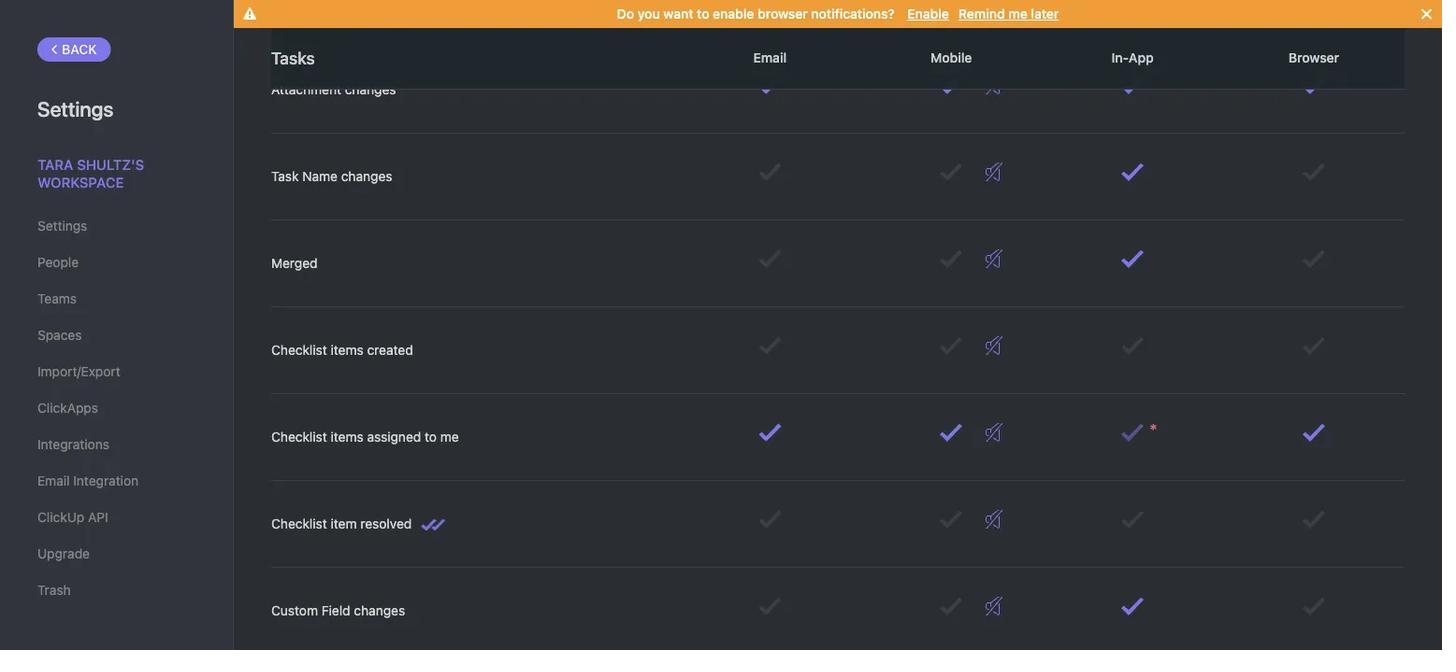 Task type: vqa. For each thing, say whether or not it's contained in the screenshot.
the Learn more about filters
no



Task type: describe. For each thing, give the bounding box(es) containing it.
item
[[331, 517, 357, 532]]

created
[[367, 343, 413, 358]]

app
[[1129, 50, 1154, 65]]

import/export
[[37, 364, 120, 380]]

teams
[[37, 291, 77, 307]]

checklist item resolved
[[271, 517, 412, 532]]

integrations
[[37, 437, 109, 453]]

task
[[271, 169, 299, 184]]

resolved
[[360, 517, 412, 532]]

tara shultz's workspace
[[37, 156, 144, 191]]

task name changes
[[271, 169, 392, 184]]

changes for field
[[354, 604, 405, 619]]

do
[[617, 6, 634, 22]]

remind
[[959, 6, 1005, 22]]

1 vertical spatial me
[[440, 430, 459, 445]]

in-app
[[1108, 50, 1157, 65]]

teams link
[[37, 283, 195, 315]]

to for me
[[425, 430, 437, 445]]

1 settings from the top
[[37, 96, 114, 121]]

mobile
[[927, 50, 976, 65]]

clickapps link
[[37, 393, 195, 425]]

spaces
[[37, 328, 82, 343]]

off image for attachment changes
[[986, 76, 1003, 94]]

browser
[[758, 6, 808, 22]]

import/export link
[[37, 356, 195, 388]]

upgrade
[[37, 547, 90, 562]]

checklist for checklist items created
[[271, 343, 327, 358]]

items for assigned
[[331, 430, 364, 445]]

tasks
[[271, 48, 315, 68]]

attachment
[[271, 82, 341, 97]]

you
[[638, 6, 660, 22]]

clickapps
[[37, 401, 98, 416]]

name
[[302, 169, 338, 184]]

off image for checklist items created
[[986, 337, 1003, 355]]

upgrade link
[[37, 539, 195, 571]]

settings link
[[37, 210, 195, 242]]

shultz's
[[77, 156, 144, 173]]

assigned
[[367, 430, 421, 445]]

off image for task name changes
[[986, 163, 1003, 181]]

in-
[[1112, 50, 1129, 65]]

0 vertical spatial changes
[[345, 82, 396, 97]]

back
[[62, 42, 97, 57]]

clickup api link
[[37, 502, 195, 534]]

tara
[[37, 156, 73, 173]]



Task type: locate. For each thing, give the bounding box(es) containing it.
to right want
[[697, 6, 709, 22]]

integrations link
[[37, 429, 195, 461]]

notifications?
[[811, 6, 895, 22]]

0 vertical spatial checklist
[[271, 343, 327, 358]]

custom field changes
[[271, 604, 405, 619]]

0 vertical spatial email
[[750, 50, 790, 65]]

1 horizontal spatial me
[[1009, 6, 1028, 22]]

want
[[663, 6, 693, 22]]

people
[[37, 255, 79, 270]]

to
[[697, 6, 709, 22], [425, 430, 437, 445]]

off image for checklist items assigned to me
[[986, 424, 1003, 442]]

2 settings from the top
[[37, 218, 87, 234]]

off image for merged
[[986, 250, 1003, 268]]

checklist
[[271, 343, 327, 358], [271, 430, 327, 445], [271, 517, 327, 532]]

0 horizontal spatial to
[[425, 430, 437, 445]]

1 vertical spatial to
[[425, 430, 437, 445]]

to right assigned
[[425, 430, 437, 445]]

0 horizontal spatial email
[[37, 474, 70, 489]]

back link
[[37, 37, 111, 62]]

1 vertical spatial email
[[37, 474, 70, 489]]

changes
[[345, 82, 396, 97], [341, 169, 392, 184], [354, 604, 405, 619]]

7 off image from the top
[[986, 598, 1003, 616]]

settings
[[37, 96, 114, 121], [37, 218, 87, 234]]

spaces link
[[37, 320, 195, 352]]

people link
[[37, 247, 195, 279]]

clickup api
[[37, 510, 108, 526]]

1 items from the top
[[331, 343, 364, 358]]

field
[[322, 604, 350, 619]]

off image
[[986, 76, 1003, 94], [986, 163, 1003, 181], [986, 250, 1003, 268], [986, 337, 1003, 355], [986, 424, 1003, 442], [986, 511, 1003, 529], [986, 598, 1003, 616]]

custom
[[271, 604, 318, 619]]

merged
[[271, 256, 318, 271]]

later
[[1031, 6, 1059, 22]]

1 vertical spatial settings
[[37, 218, 87, 234]]

4 off image from the top
[[986, 337, 1003, 355]]

changes for name
[[341, 169, 392, 184]]

5 off image from the top
[[986, 424, 1003, 442]]

2 items from the top
[[331, 430, 364, 445]]

0 vertical spatial items
[[331, 343, 364, 358]]

1 vertical spatial checklist
[[271, 430, 327, 445]]

clickup
[[37, 510, 84, 526]]

checklist for checklist item resolved
[[271, 517, 327, 532]]

changes right the name
[[341, 169, 392, 184]]

items left created
[[331, 343, 364, 358]]

email
[[750, 50, 790, 65], [37, 474, 70, 489]]

api
[[88, 510, 108, 526]]

1 off image from the top
[[986, 76, 1003, 94]]

integration
[[73, 474, 139, 489]]

me
[[1009, 6, 1028, 22], [440, 430, 459, 445]]

attachment changes
[[271, 82, 396, 97]]

trash
[[37, 583, 71, 599]]

email up the clickup
[[37, 474, 70, 489]]

3 off image from the top
[[986, 250, 1003, 268]]

email integration link
[[37, 466, 195, 498]]

email integration
[[37, 474, 139, 489]]

items left assigned
[[331, 430, 364, 445]]

2 vertical spatial checklist
[[271, 517, 327, 532]]

changes right field on the left
[[354, 604, 405, 619]]

me right assigned
[[440, 430, 459, 445]]

0 vertical spatial me
[[1009, 6, 1028, 22]]

2 checklist from the top
[[271, 430, 327, 445]]

settings down "back" link
[[37, 96, 114, 121]]

me left later
[[1009, 6, 1028, 22]]

checklist items assigned to me
[[271, 430, 459, 445]]

0 horizontal spatial me
[[440, 430, 459, 445]]

enable
[[713, 6, 754, 22]]

do you want to enable browser notifications? enable remind me later
[[617, 6, 1059, 22]]

3 checklist from the top
[[271, 517, 327, 532]]

0 vertical spatial settings
[[37, 96, 114, 121]]

1 vertical spatial changes
[[341, 169, 392, 184]]

1 horizontal spatial email
[[750, 50, 790, 65]]

changes right attachment
[[345, 82, 396, 97]]

1 vertical spatial items
[[331, 430, 364, 445]]

settings up people
[[37, 218, 87, 234]]

email for email integration
[[37, 474, 70, 489]]

enable
[[908, 6, 949, 22]]

2 vertical spatial changes
[[354, 604, 405, 619]]

2 off image from the top
[[986, 163, 1003, 181]]

1 horizontal spatial to
[[697, 6, 709, 22]]

checklist items created
[[271, 343, 413, 358]]

off image for custom field changes
[[986, 598, 1003, 616]]

email for email
[[750, 50, 790, 65]]

items
[[331, 343, 364, 358], [331, 430, 364, 445]]

checklist for checklist items assigned to me
[[271, 430, 327, 445]]

1 checklist from the top
[[271, 343, 327, 358]]

trash link
[[37, 575, 195, 607]]

items for created
[[331, 343, 364, 358]]

email inside settings element
[[37, 474, 70, 489]]

workspace
[[37, 174, 124, 191]]

to for enable
[[697, 6, 709, 22]]

browser
[[1285, 50, 1343, 65]]

email down browser
[[750, 50, 790, 65]]

6 off image from the top
[[986, 511, 1003, 529]]

0 vertical spatial to
[[697, 6, 709, 22]]

settings element
[[0, 0, 234, 651]]



